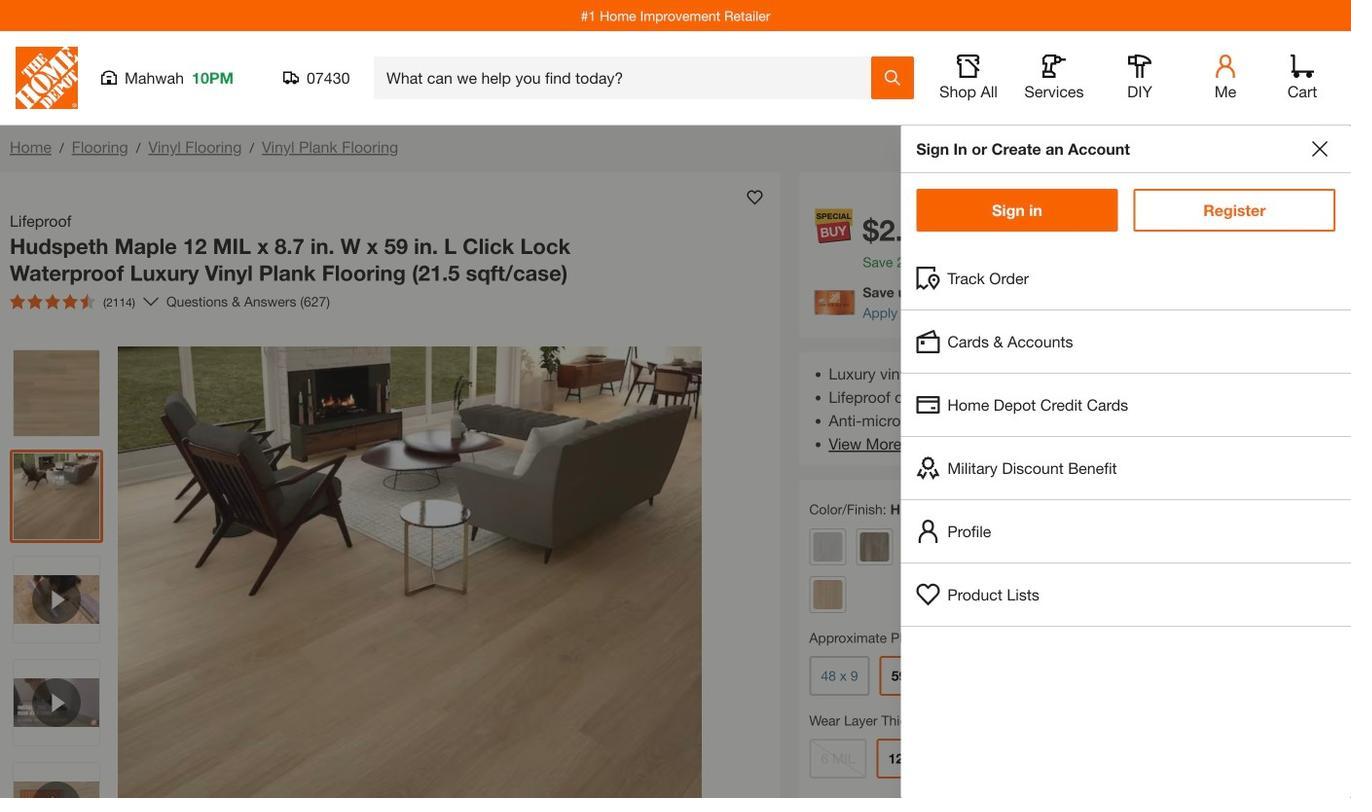 Task type: vqa. For each thing, say whether or not it's contained in the screenshot.
12 oz. Gaps and Cracks Insulating Spray Foam Sealant image Best
no



Task type: describe. For each thing, give the bounding box(es) containing it.
brooks oak image
[[907, 533, 936, 562]]

6039167046001 image
[[14, 660, 99, 746]]

4.5 stars image
[[10, 294, 95, 310]]

6193599835001 image
[[14, 763, 99, 798]]

the home depot logo image
[[16, 47, 78, 109]]

balsam wilderness image
[[813, 533, 843, 562]]

drawer close image
[[1313, 141, 1328, 157]]

hudspeth maple lifeproof vinyl plank flooring i808139l e1.1 image
[[14, 454, 99, 539]]

belle meade oak image
[[860, 533, 889, 562]]



Task type: locate. For each thing, give the bounding box(es) containing it.
What can we help you find today? search field
[[387, 57, 871, 98]]

feedback link image
[[1325, 329, 1352, 434]]

menu
[[901, 247, 1352, 627]]

driftwood beach image
[[954, 533, 983, 562]]

5413762266001 image
[[14, 557, 99, 643]]

add to list image
[[747, 190, 763, 205]]

hudspeth maple lifeproof vinyl plank flooring i808139l 64.0 image
[[14, 351, 99, 436]]

apply now image
[[814, 290, 863, 316]]

peace ridge oak image
[[813, 580, 843, 610]]



